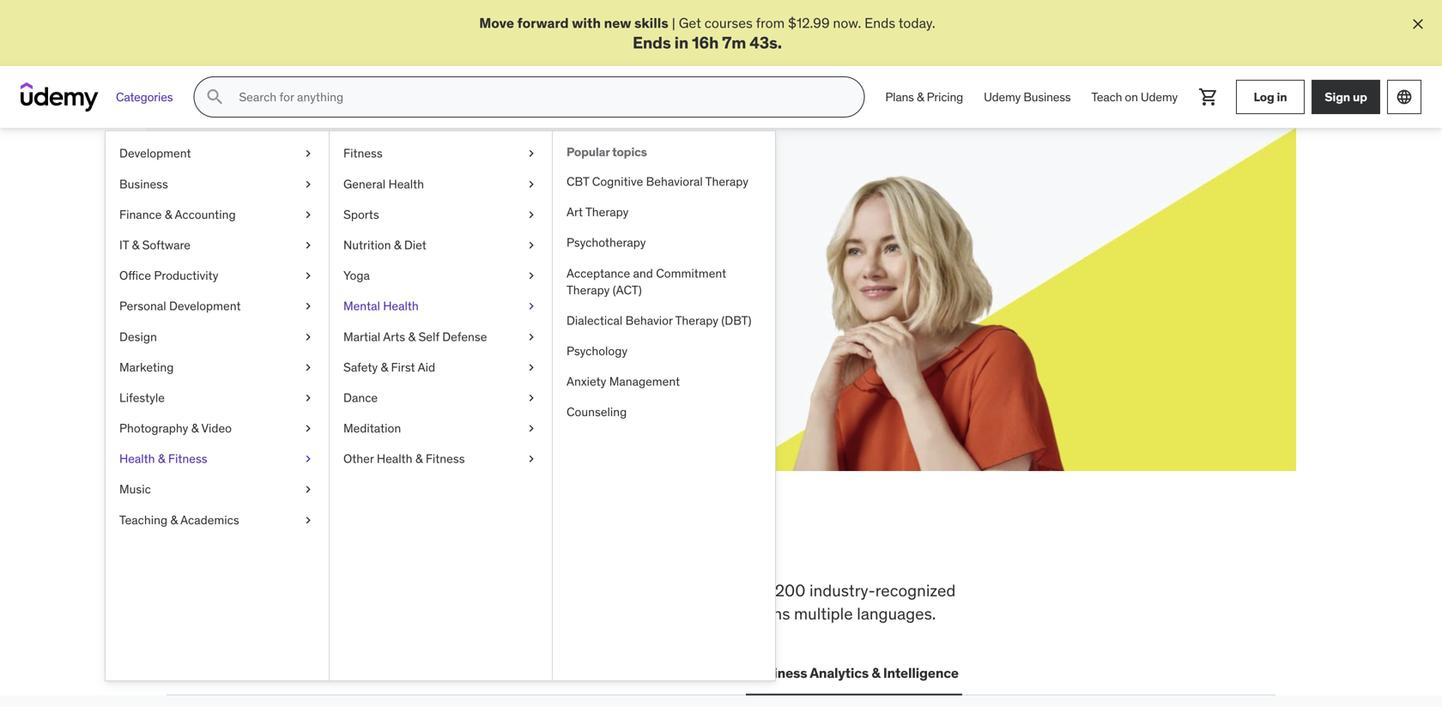 Task type: locate. For each thing, give the bounding box(es) containing it.
health for mental health
[[383, 299, 419, 314]]

for left the over
[[716, 581, 736, 601]]

xsmall image for safety & first aid
[[525, 359, 538, 376]]

skills up workplace
[[285, 524, 377, 569]]

it up office
[[119, 237, 129, 253]]

development down office productivity link
[[169, 299, 241, 314]]

0 vertical spatial in
[[675, 32, 689, 53]]

popular topics
[[567, 144, 647, 160]]

business inside button
[[750, 665, 808, 682]]

courses
[[705, 14, 753, 32]]

xsmall image inside general health link
[[525, 176, 538, 193]]

self
[[419, 329, 440, 345]]

xsmall image
[[301, 145, 315, 162], [525, 145, 538, 162], [301, 176, 315, 193], [525, 206, 538, 223], [301, 237, 315, 254], [525, 237, 538, 254], [301, 268, 315, 284], [301, 329, 315, 346], [525, 329, 538, 346], [301, 390, 315, 407], [525, 390, 538, 407], [301, 420, 315, 437], [525, 420, 538, 437], [525, 451, 538, 468], [301, 482, 315, 498], [301, 512, 315, 529]]

(dbt)
[[722, 313, 752, 328]]

fitness down meditation link
[[426, 451, 465, 467]]

mental
[[344, 299, 380, 314]]

general health link
[[330, 169, 552, 200]]

& right teaching
[[170, 513, 178, 528]]

xsmall image for general health
[[525, 176, 538, 193]]

other health & fitness link
[[330, 444, 552, 475]]

2 horizontal spatial business
[[1024, 89, 1071, 105]]

with inside move forward with new skills | get courses from $12.99 now. ends today. ends in 16h 7m 43s .
[[572, 14, 601, 32]]

2 vertical spatial development
[[202, 665, 288, 682]]

xsmall image for design
[[301, 329, 315, 346]]

1 vertical spatial today.
[[339, 265, 376, 282]]

skills left |
[[635, 14, 669, 32]]

xsmall image inside other health & fitness link
[[525, 451, 538, 468]]

for
[[311, 203, 351, 238], [450, 245, 467, 263], [716, 581, 736, 601]]

2 horizontal spatial in
[[1277, 89, 1288, 105]]

0 horizontal spatial with
[[365, 245, 391, 263]]

& for fitness
[[158, 451, 165, 467]]

xsmall image inside business link
[[301, 176, 315, 193]]

xsmall image inside meditation link
[[525, 420, 538, 437]]

xsmall image inside nutrition & diet link
[[525, 237, 538, 254]]

& up office
[[132, 237, 139, 253]]

1 vertical spatial with
[[365, 245, 391, 263]]

development inside button
[[202, 665, 288, 682]]

xsmall image inside the fitness link
[[525, 145, 538, 162]]

today. inside skills for your future expand your potential with a course for as little as $12.99. sale ends today.
[[339, 265, 376, 282]]

0 vertical spatial today.
[[899, 14, 936, 32]]

photography
[[119, 421, 188, 436]]

with left a at top left
[[365, 245, 391, 263]]

0 vertical spatial and
[[633, 266, 653, 281]]

& left diet
[[394, 237, 402, 253]]

& inside business analytics & intelligence button
[[872, 665, 881, 682]]

it & software
[[119, 237, 191, 253]]

categories
[[116, 89, 173, 105]]

1 udemy from the left
[[984, 89, 1021, 105]]

therapy down acceptance
[[567, 282, 610, 298]]

well-
[[424, 604, 459, 624]]

your up a at top left
[[356, 203, 418, 238]]

it left certifications
[[308, 665, 320, 682]]

sports
[[344, 207, 379, 222]]

xsmall image inside photography & video link
[[301, 420, 315, 437]]

xsmall image inside sports link
[[525, 206, 538, 223]]

udemy business link
[[974, 77, 1082, 118]]

xsmall image inside the yoga link
[[525, 268, 538, 284]]

in inside move forward with new skills | get courses from $12.99 now. ends today. ends in 16h 7m 43s .
[[675, 32, 689, 53]]

1 vertical spatial development
[[169, 299, 241, 314]]

1 horizontal spatial with
[[572, 14, 601, 32]]

development link
[[106, 138, 329, 169]]

fitness up general
[[344, 146, 383, 161]]

xsmall image inside "safety & first aid" link
[[525, 359, 538, 376]]

sale
[[276, 265, 303, 282]]

skills for your future expand your potential with a course for as little as $12.99. sale ends today.
[[228, 203, 532, 282]]

& left first
[[381, 360, 388, 375]]

0 horizontal spatial today.
[[339, 265, 376, 282]]

finance & accounting
[[119, 207, 236, 222]]

& inside martial arts & self defense 'link'
[[408, 329, 416, 345]]

& down meditation link
[[416, 451, 423, 467]]

business
[[1024, 89, 1071, 105], [119, 176, 168, 192], [750, 665, 808, 682]]

as right little
[[518, 245, 532, 263]]

& right plans
[[917, 89, 924, 105]]

health & fitness link
[[106, 444, 329, 475]]

little
[[487, 245, 515, 263]]

xsmall image for mental health
[[525, 298, 538, 315]]

health up music
[[119, 451, 155, 467]]

other
[[344, 451, 374, 467]]

a
[[395, 245, 402, 263]]

it inside button
[[308, 665, 320, 682]]

xsmall image for fitness
[[525, 145, 538, 162]]

xsmall image left cbt
[[525, 176, 538, 193]]

health right general
[[389, 176, 424, 192]]

for right course
[[450, 245, 467, 263]]

aid
[[418, 360, 435, 375]]

web development
[[170, 665, 288, 682]]

you
[[384, 524, 445, 569]]

supports
[[355, 604, 420, 624]]

personal development link
[[106, 291, 329, 322]]

2 as from the left
[[518, 245, 532, 263]]

& inside plans & pricing link
[[917, 89, 924, 105]]

1 horizontal spatial it
[[308, 665, 320, 682]]

& inside nutrition & diet link
[[394, 237, 402, 253]]

development
[[119, 146, 191, 161], [169, 299, 241, 314], [202, 665, 288, 682]]

your up sale
[[278, 245, 304, 263]]

it & software link
[[106, 230, 329, 261]]

xsmall image inside music link
[[301, 482, 315, 498]]

business for business
[[119, 176, 168, 192]]

0 horizontal spatial fitness
[[168, 451, 207, 467]]

for inside covering critical workplace skills to technical topics, including prep content for over 200 industry-recognized certifications, our catalog supports well-rounded professional development and spans multiple languages.
[[716, 581, 736, 601]]

0 horizontal spatial in
[[541, 524, 574, 569]]

& for academics
[[170, 513, 178, 528]]

xsmall image inside design "link"
[[301, 329, 315, 346]]

as left little
[[470, 245, 484, 263]]

xsmall image inside "it & software" link
[[301, 237, 315, 254]]

1 vertical spatial in
[[1277, 89, 1288, 105]]

xsmall image inside development link
[[301, 145, 315, 162]]

0 vertical spatial it
[[119, 237, 129, 253]]

business down spans
[[750, 665, 808, 682]]

& inside health & fitness link
[[158, 451, 165, 467]]

1 horizontal spatial as
[[518, 245, 532, 263]]

today. down nutrition
[[339, 265, 376, 282]]

2 udemy from the left
[[1141, 89, 1178, 105]]

in right log
[[1277, 89, 1288, 105]]

xsmall image for dance
[[525, 390, 538, 407]]

psychology
[[567, 344, 628, 359]]

martial arts & self defense
[[344, 329, 487, 345]]

martial arts & self defense link
[[330, 322, 552, 352]]

today. right now.
[[899, 14, 936, 32]]

web development button
[[167, 653, 291, 694]]

xsmall image for photography & video
[[301, 420, 315, 437]]

certifications
[[323, 665, 410, 682]]

skills inside covering critical workplace skills to technical topics, including prep content for over 200 industry-recognized certifications, our catalog supports well-rounded professional development and spans multiple languages.
[[368, 581, 404, 601]]

0 vertical spatial skills
[[635, 14, 669, 32]]

art
[[567, 204, 583, 220]]

& for pricing
[[917, 89, 924, 105]]

200
[[775, 581, 806, 601]]

1 horizontal spatial for
[[450, 245, 467, 263]]

covering
[[167, 581, 232, 601]]

& left video
[[191, 421, 199, 436]]

2 vertical spatial for
[[716, 581, 736, 601]]

1 vertical spatial for
[[450, 245, 467, 263]]

1 horizontal spatial today.
[[899, 14, 936, 32]]

xsmall image left dialectical
[[525, 298, 538, 315]]

psychology link
[[553, 336, 776, 367]]

1 vertical spatial business
[[119, 176, 168, 192]]

health up arts
[[383, 299, 419, 314]]

xsmall image for other health & fitness
[[525, 451, 538, 468]]

in up including
[[541, 524, 574, 569]]

log
[[1254, 89, 1275, 105]]

business analytics & intelligence
[[750, 665, 959, 682]]

teach on udemy
[[1092, 89, 1178, 105]]

& down photography at left bottom
[[158, 451, 165, 467]]

xsmall image for martial arts & self defense
[[525, 329, 538, 346]]

need
[[452, 524, 534, 569]]

& left self
[[408, 329, 416, 345]]

over
[[740, 581, 772, 601]]

with inside skills for your future expand your potential with a course for as little as $12.99. sale ends today.
[[365, 245, 391, 263]]

in
[[675, 32, 689, 53], [1277, 89, 1288, 105], [541, 524, 574, 569]]

development right web
[[202, 665, 288, 682]]

and up (act)
[[633, 266, 653, 281]]

development down 'categories' dropdown button
[[119, 146, 191, 161]]

office productivity
[[119, 268, 218, 283]]

fitness down the photography & video
[[168, 451, 207, 467]]

skills up supports
[[368, 581, 404, 601]]

xsmall image inside lifestyle link
[[301, 390, 315, 407]]

xsmall image inside teaching & academics link
[[301, 512, 315, 529]]

1 horizontal spatial ends
[[865, 14, 896, 32]]

& for software
[[132, 237, 139, 253]]

workplace
[[289, 581, 364, 601]]

0 vertical spatial your
[[356, 203, 418, 238]]

& right the analytics
[[872, 665, 881, 682]]

0 vertical spatial with
[[572, 14, 601, 32]]

new
[[604, 14, 632, 32]]

and down the over
[[716, 604, 743, 624]]

xsmall image up potential
[[301, 206, 315, 223]]

other health & fitness
[[344, 451, 465, 467]]

0 horizontal spatial and
[[633, 266, 653, 281]]

business for business analytics & intelligence
[[750, 665, 808, 682]]

1 horizontal spatial and
[[716, 604, 743, 624]]

marketing
[[119, 360, 174, 375]]

0 vertical spatial for
[[311, 203, 351, 238]]

with left new
[[572, 14, 601, 32]]

0 horizontal spatial business
[[119, 176, 168, 192]]

teaching & academics link
[[106, 505, 329, 536]]

xsmall image inside dance link
[[525, 390, 538, 407]]

xsmall image left the anxiety
[[525, 359, 538, 376]]

0 horizontal spatial your
[[278, 245, 304, 263]]

& inside "safety & first aid" link
[[381, 360, 388, 375]]

business left teach
[[1024, 89, 1071, 105]]

& inside teaching & academics link
[[170, 513, 178, 528]]

and inside covering critical workplace skills to technical topics, including prep content for over 200 industry-recognized certifications, our catalog supports well-rounded professional development and spans multiple languages.
[[716, 604, 743, 624]]

2 vertical spatial business
[[750, 665, 808, 682]]

xsmall image inside health & fitness link
[[301, 451, 315, 468]]

certifications,
[[167, 604, 266, 624]]

xsmall image inside office productivity link
[[301, 268, 315, 284]]

music link
[[106, 475, 329, 505]]

xsmall image left other
[[301, 451, 315, 468]]

dance
[[344, 390, 378, 406]]

acceptance and commitment therapy (act) link
[[553, 258, 776, 306]]

& inside photography & video link
[[191, 421, 199, 436]]

for up potential
[[311, 203, 351, 238]]

1 horizontal spatial in
[[675, 32, 689, 53]]

in down |
[[675, 32, 689, 53]]

udemy right pricing
[[984, 89, 1021, 105]]

& right finance
[[165, 207, 172, 222]]

& for first
[[381, 360, 388, 375]]

topics
[[612, 144, 647, 160]]

1 vertical spatial and
[[716, 604, 743, 624]]

health right other
[[377, 451, 413, 467]]

0 horizontal spatial it
[[119, 237, 129, 253]]

choose a language image
[[1396, 89, 1414, 106]]

health for other health & fitness
[[377, 451, 413, 467]]

1 horizontal spatial udemy
[[1141, 89, 1178, 105]]

xsmall image inside marketing link
[[301, 359, 315, 376]]

xsmall image left safety
[[301, 359, 315, 376]]

sign up link
[[1312, 80, 1381, 114]]

xsmall image inside personal development link
[[301, 298, 315, 315]]

udemy right on at the top right of the page
[[1141, 89, 1178, 105]]

it for it & software
[[119, 237, 129, 253]]

1 vertical spatial it
[[308, 665, 320, 682]]

industry-
[[810, 581, 876, 601]]

2 horizontal spatial for
[[716, 581, 736, 601]]

$12.99
[[788, 14, 830, 32]]

& for accounting
[[165, 207, 172, 222]]

& inside 'finance & accounting' link
[[165, 207, 172, 222]]

business up finance
[[119, 176, 168, 192]]

1 horizontal spatial business
[[750, 665, 808, 682]]

place
[[649, 524, 738, 569]]

meditation link
[[330, 414, 552, 444]]

2 vertical spatial skills
[[368, 581, 404, 601]]

0 horizontal spatial ends
[[633, 32, 671, 53]]

0 vertical spatial development
[[119, 146, 191, 161]]

safety & first aid
[[344, 360, 435, 375]]

xsmall image left acceptance
[[525, 268, 538, 284]]

therapy
[[706, 174, 749, 189], [586, 204, 629, 220], [567, 282, 610, 298], [676, 313, 719, 328]]

sports link
[[330, 200, 552, 230]]

xsmall image inside 'finance & accounting' link
[[301, 206, 315, 223]]

nutrition & diet link
[[330, 230, 552, 261]]

sign up
[[1325, 89, 1368, 105]]

xsmall image inside mental health link
[[525, 298, 538, 315]]

0 horizontal spatial as
[[470, 245, 484, 263]]

up
[[1353, 89, 1368, 105]]

xsmall image inside martial arts & self defense 'link'
[[525, 329, 538, 346]]

& inside "it & software" link
[[132, 237, 139, 253]]

xsmall image for sports
[[525, 206, 538, 223]]

0 horizontal spatial udemy
[[984, 89, 1021, 105]]

communication button
[[624, 653, 732, 694]]

2 vertical spatial in
[[541, 524, 574, 569]]

xsmall image down ends
[[301, 298, 315, 315]]

one
[[581, 524, 642, 569]]

lifestyle link
[[106, 383, 329, 414]]

defense
[[442, 329, 487, 345]]

& for video
[[191, 421, 199, 436]]

xsmall image
[[525, 176, 538, 193], [301, 206, 315, 223], [525, 268, 538, 284], [301, 298, 315, 315], [525, 298, 538, 315], [301, 359, 315, 376], [525, 359, 538, 376], [301, 451, 315, 468]]



Task type: vqa. For each thing, say whether or not it's contained in the screenshot.
xsmall icon inside the Office Productivity link
yes



Task type: describe. For each thing, give the bounding box(es) containing it.
safety
[[344, 360, 378, 375]]

prep
[[619, 581, 652, 601]]

first
[[391, 360, 415, 375]]

to
[[408, 581, 423, 601]]

anxiety
[[567, 374, 607, 390]]

recognized
[[876, 581, 956, 601]]

1 as from the left
[[470, 245, 484, 263]]

diet
[[404, 237, 427, 253]]

anxiety management
[[567, 374, 680, 390]]

xsmall image for finance & accounting
[[301, 206, 315, 223]]

xsmall image for personal development
[[301, 298, 315, 315]]

mental health element
[[552, 132, 776, 681]]

design
[[119, 329, 157, 345]]

dialectical behavior therapy (dbt) link
[[553, 306, 776, 336]]

mental health link
[[330, 291, 552, 322]]

pricing
[[927, 89, 964, 105]]

health & fitness
[[119, 451, 207, 467]]

development for web
[[202, 665, 288, 682]]

move forward with new skills | get courses from $12.99 now. ends today. ends in 16h 7m 43s .
[[479, 14, 936, 53]]

therapy up psychotherapy
[[586, 204, 629, 220]]

shopping cart with 0 items image
[[1199, 87, 1220, 108]]

therapy inside the acceptance and commitment therapy (act)
[[567, 282, 610, 298]]

course
[[405, 245, 447, 263]]

xsmall image for teaching & academics
[[301, 512, 315, 529]]

& inside other health & fitness link
[[416, 451, 423, 467]]

plans
[[886, 89, 914, 105]]

development for personal
[[169, 299, 241, 314]]

fitness link
[[330, 138, 552, 169]]

now.
[[833, 14, 862, 32]]

art therapy link
[[553, 197, 776, 228]]

Search for anything text field
[[236, 83, 844, 112]]

it for it certifications
[[308, 665, 320, 682]]

(act)
[[613, 282, 642, 298]]

1 vertical spatial skills
[[285, 524, 377, 569]]

communication
[[627, 665, 729, 682]]

photography & video
[[119, 421, 232, 436]]

counseling
[[567, 405, 627, 420]]

safety & first aid link
[[330, 352, 552, 383]]

it certifications
[[308, 665, 410, 682]]

science
[[555, 665, 606, 682]]

lifestyle
[[119, 390, 165, 406]]

management
[[609, 374, 680, 390]]

technical
[[426, 581, 492, 601]]

xsmall image for meditation
[[525, 420, 538, 437]]

accounting
[[175, 207, 236, 222]]

16h 7m 43s
[[692, 32, 778, 53]]

xsmall image for business
[[301, 176, 315, 193]]

categories button
[[106, 77, 183, 118]]

acceptance and commitment therapy (act)
[[567, 266, 727, 298]]

get
[[679, 14, 702, 32]]

behavioral
[[646, 174, 703, 189]]

leadership button
[[427, 653, 505, 694]]

personal development
[[119, 299, 241, 314]]

xsmall image for it & software
[[301, 237, 315, 254]]

spans
[[747, 604, 790, 624]]

music
[[119, 482, 151, 497]]

yoga link
[[330, 261, 552, 291]]

xsmall image for nutrition & diet
[[525, 237, 538, 254]]

today. inside move forward with new skills | get courses from $12.99 now. ends today. ends in 16h 7m 43s .
[[899, 14, 936, 32]]

data
[[522, 665, 552, 682]]

nutrition
[[344, 237, 391, 253]]

commitment
[[656, 266, 727, 281]]

acceptance
[[567, 266, 630, 281]]

academics
[[180, 513, 239, 528]]

therapy left the (dbt) on the right of page
[[676, 313, 719, 328]]

personal
[[119, 299, 166, 314]]

skills inside move forward with new skills | get courses from $12.99 now. ends today. ends in 16h 7m 43s .
[[635, 14, 669, 32]]

it certifications button
[[305, 653, 414, 694]]

all
[[167, 524, 217, 569]]

1 horizontal spatial your
[[356, 203, 418, 238]]

submit search image
[[205, 87, 225, 108]]

xsmall image for marketing
[[301, 359, 315, 376]]

teach
[[1092, 89, 1123, 105]]

development
[[617, 604, 712, 624]]

|
[[672, 14, 676, 32]]

anxiety management link
[[553, 367, 776, 397]]

udemy image
[[21, 83, 99, 112]]

0 horizontal spatial for
[[311, 203, 351, 238]]

dance link
[[330, 383, 552, 414]]

psychotherapy
[[567, 235, 646, 250]]

xsmall image for development
[[301, 145, 315, 162]]

2 horizontal spatial fitness
[[426, 451, 465, 467]]

move
[[479, 14, 514, 32]]

dialectical behavior therapy (dbt)
[[567, 313, 752, 328]]

0 vertical spatial business
[[1024, 89, 1071, 105]]

potential
[[308, 245, 362, 263]]

for for your
[[450, 245, 467, 263]]

forward
[[518, 14, 569, 32]]

art therapy
[[567, 204, 629, 220]]

xsmall image for music
[[301, 482, 315, 498]]

software
[[142, 237, 191, 253]]

udemy business
[[984, 89, 1071, 105]]

and inside the acceptance and commitment therapy (act)
[[633, 266, 653, 281]]

health for general health
[[389, 176, 424, 192]]

1 horizontal spatial fitness
[[344, 146, 383, 161]]

for for workplace
[[716, 581, 736, 601]]

xsmall image for health & fitness
[[301, 451, 315, 468]]

therapy right "behavioral"
[[706, 174, 749, 189]]

close image
[[1410, 15, 1427, 33]]

data science button
[[519, 653, 610, 694]]

expand
[[228, 245, 275, 263]]

analytics
[[810, 665, 869, 682]]

skills
[[228, 203, 305, 238]]

1 vertical spatial your
[[278, 245, 304, 263]]

xsmall image for yoga
[[525, 268, 538, 284]]

cbt cognitive behavioral therapy
[[567, 174, 749, 189]]

& for diet
[[394, 237, 402, 253]]

log in
[[1254, 89, 1288, 105]]

xsmall image for office productivity
[[301, 268, 315, 284]]

teach on udemy link
[[1082, 77, 1189, 118]]

teaching & academics
[[119, 513, 239, 528]]

video
[[201, 421, 232, 436]]

business analytics & intelligence button
[[746, 653, 963, 694]]

leadership
[[431, 665, 502, 682]]

including
[[548, 581, 615, 601]]

xsmall image for lifestyle
[[301, 390, 315, 407]]



